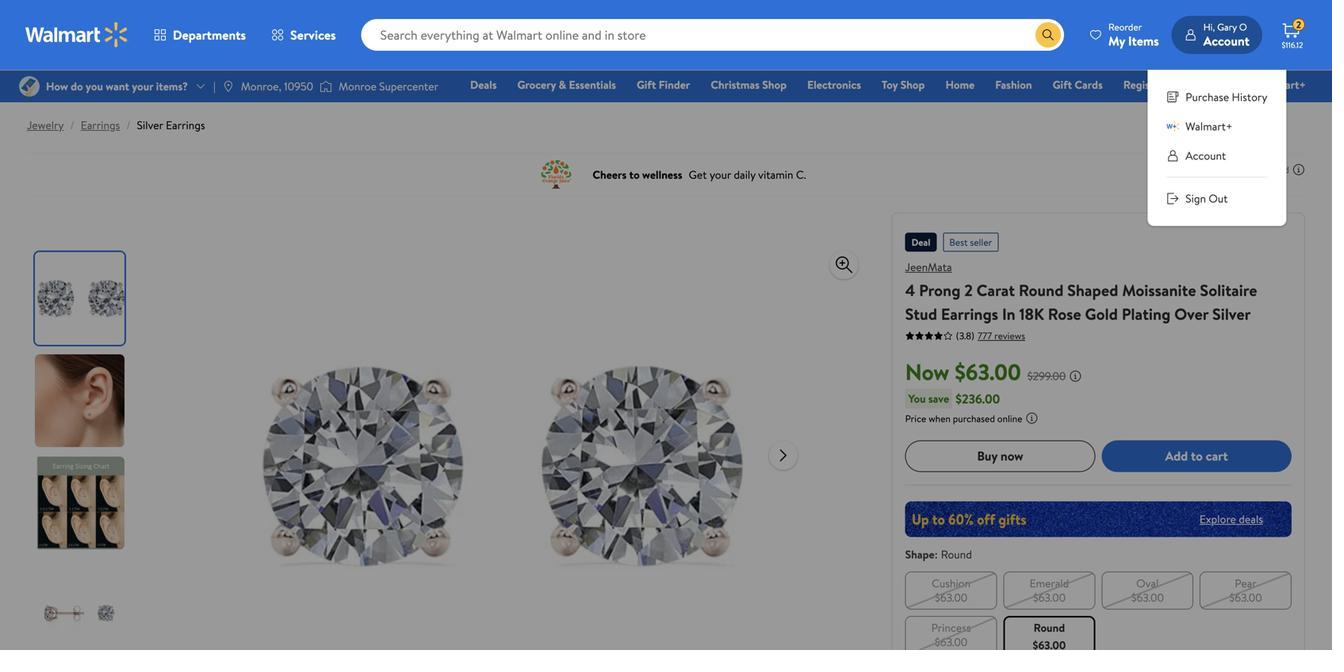 Task type: locate. For each thing, give the bounding box(es) containing it.
0 horizontal spatial gift
[[637, 77, 656, 92]]

walmart+ down purchase
[[1186, 119, 1233, 134]]

prong
[[919, 279, 961, 301]]

2 left carat on the right of the page
[[965, 279, 973, 301]]

buy now
[[977, 447, 1024, 465]]

finder
[[659, 77, 690, 92]]

pear $63.00
[[1230, 576, 1263, 605]]

$63.00 for pear $63.00
[[1230, 590, 1263, 605]]

shop
[[763, 77, 787, 92], [901, 77, 925, 92]]

2 / from the left
[[126, 117, 131, 133]]

debit
[[1211, 77, 1238, 92]]

history
[[1232, 89, 1268, 105]]

$63.00 inside princess $63.00
[[935, 634, 968, 650]]

departments
[[173, 26, 246, 44]]

gift
[[637, 77, 656, 92], [1053, 77, 1072, 92]]

Walmart Site-Wide search field
[[361, 19, 1064, 51]]

0 vertical spatial round
[[1019, 279, 1064, 301]]

shop right toy
[[901, 77, 925, 92]]

jewelry
[[27, 117, 64, 133]]

1 vertical spatial walmart+
[[1186, 119, 1233, 134]]

1 vertical spatial 2
[[965, 279, 973, 301]]

0 horizontal spatial /
[[70, 117, 74, 133]]

$63.00
[[955, 357, 1021, 387], [935, 590, 968, 605], [1033, 590, 1066, 605], [1132, 590, 1164, 605], [1230, 590, 1263, 605], [935, 634, 968, 650]]

2
[[1297, 18, 1302, 31], [965, 279, 973, 301]]

now
[[906, 357, 950, 387]]

777
[[978, 329, 992, 343]]

2 horizontal spatial earrings
[[941, 303, 999, 325]]

1 horizontal spatial /
[[126, 117, 131, 133]]

silver
[[137, 117, 163, 133], [1213, 303, 1251, 325]]

round down emerald $63.00
[[1034, 620, 1065, 636]]

walmart+ image
[[1167, 120, 1180, 133]]

1 horizontal spatial shop
[[901, 77, 925, 92]]

1 vertical spatial account
[[1186, 148, 1226, 163]]

gift finder
[[637, 77, 690, 92]]

silver down solitaire
[[1213, 303, 1251, 325]]

reviews
[[995, 329, 1026, 343]]

hi, gary o account
[[1204, 20, 1250, 50]]

2 up $116.12
[[1297, 18, 1302, 31]]

0 horizontal spatial 2
[[965, 279, 973, 301]]

1 vertical spatial walmart+ link
[[1167, 118, 1268, 135]]

gold
[[1085, 303, 1118, 325]]

1 horizontal spatial silver
[[1213, 303, 1251, 325]]

1 horizontal spatial walmart+
[[1259, 77, 1306, 92]]

1 / from the left
[[70, 117, 74, 133]]

when
[[929, 412, 951, 425]]

services button
[[259, 16, 349, 54]]

add to cart
[[1166, 447, 1228, 465]]

$63.00 inside the cushion $63.00
[[935, 590, 968, 605]]

4 prong 2 carat round shaped moissanite solitaire stud earrings in 18k rose gold plating over silver - image 2 of 5 image
[[35, 355, 128, 447]]

online
[[998, 412, 1023, 425]]

$63.00 inside emerald $63.00
[[1033, 590, 1066, 605]]

grocery
[[518, 77, 556, 92]]

earrings inside jeenmata 4 prong 2 carat round shaped moissanite solitaire stud earrings in 18k rose gold plating over silver
[[941, 303, 999, 325]]

over
[[1175, 303, 1209, 325]]

0 horizontal spatial earrings
[[81, 117, 120, 133]]

price
[[906, 412, 927, 425]]

round inside jeenmata 4 prong 2 carat round shaped moissanite solitaire stud earrings in 18k rose gold plating over silver
[[1019, 279, 1064, 301]]

2 inside jeenmata 4 prong 2 carat round shaped moissanite solitaire stud earrings in 18k rose gold plating over silver
[[965, 279, 973, 301]]

1 shop from the left
[[763, 77, 787, 92]]

0 horizontal spatial walmart+
[[1186, 119, 1233, 134]]

1 horizontal spatial earrings
[[166, 117, 205, 133]]

walmart+ down $116.12
[[1259, 77, 1306, 92]]

home
[[946, 77, 975, 92]]

18k
[[1020, 303, 1044, 325]]

/ right earrings link
[[126, 117, 131, 133]]

now $63.00
[[906, 357, 1021, 387]]

you save $236.00
[[909, 390, 1000, 407]]

2 gift from the left
[[1053, 77, 1072, 92]]

2 vertical spatial round
[[1034, 620, 1065, 636]]

gary
[[1218, 20, 1237, 34]]

reorder my items
[[1109, 20, 1159, 50]]

0 horizontal spatial silver
[[137, 117, 163, 133]]

up to sixty percent off deals. shop now. image
[[906, 501, 1292, 537]]

shape
[[906, 547, 935, 562]]

ad disclaimer and feedback image
[[1293, 163, 1306, 176]]

walmart+ link down purchase history link in the top of the page
[[1167, 118, 1268, 135]]

walmart+ link down $116.12
[[1252, 76, 1313, 93]]

registry link
[[1117, 76, 1171, 93]]

0 vertical spatial silver
[[137, 117, 163, 133]]

0 vertical spatial 2
[[1297, 18, 1302, 31]]

gift cards
[[1053, 77, 1103, 92]]

account up debit
[[1204, 32, 1250, 50]]

account link
[[1167, 148, 1268, 164]]

solitaire
[[1200, 279, 1258, 301]]

round
[[1019, 279, 1064, 301], [941, 547, 972, 562], [1034, 620, 1065, 636]]

learn more about strikethrough prices image
[[1069, 370, 1082, 383]]

shop inside toy shop link
[[901, 77, 925, 92]]

cart
[[1206, 447, 1228, 465]]

buy
[[977, 447, 998, 465]]

1 vertical spatial silver
[[1213, 303, 1251, 325]]

one debit
[[1185, 77, 1238, 92]]

items
[[1129, 32, 1159, 50]]

gift left cards
[[1053, 77, 1072, 92]]

gift finder link
[[630, 76, 697, 93]]

round up '18k' on the right of the page
[[1019, 279, 1064, 301]]

services
[[290, 26, 336, 44]]

christmas
[[711, 77, 760, 92]]

cards
[[1075, 77, 1103, 92]]

gift inside "link"
[[637, 77, 656, 92]]

rose
[[1048, 303, 1082, 325]]

deal
[[912, 236, 931, 249]]

account up sign out
[[1186, 148, 1226, 163]]

round right :
[[941, 547, 972, 562]]

legal information image
[[1026, 412, 1039, 425]]

1 horizontal spatial gift
[[1053, 77, 1072, 92]]

gift left finder
[[637, 77, 656, 92]]

my
[[1109, 32, 1126, 50]]

round button
[[1004, 616, 1096, 650]]

toy
[[882, 77, 898, 92]]

$299.00
[[1028, 368, 1066, 384]]

purchased
[[953, 412, 995, 425]]

shop for christmas shop
[[763, 77, 787, 92]]

/ right jewelry link
[[70, 117, 74, 133]]

jeenmata
[[906, 259, 952, 275]]

shop right christmas
[[763, 77, 787, 92]]

gift cards link
[[1046, 76, 1110, 93]]

shop inside christmas shop link
[[763, 77, 787, 92]]

silver right earrings link
[[137, 117, 163, 133]]

1 gift from the left
[[637, 77, 656, 92]]

$63.00 for emerald $63.00
[[1033, 590, 1066, 605]]

2 shop from the left
[[901, 77, 925, 92]]

0 vertical spatial account
[[1204, 32, 1250, 50]]

walmart+
[[1259, 77, 1306, 92], [1186, 119, 1233, 134]]

home link
[[939, 76, 982, 93]]

/
[[70, 117, 74, 133], [126, 117, 131, 133]]

0 horizontal spatial shop
[[763, 77, 787, 92]]

account
[[1204, 32, 1250, 50], [1186, 148, 1226, 163]]

$63.00 for cushion $63.00
[[935, 590, 968, 605]]



Task type: describe. For each thing, give the bounding box(es) containing it.
(3.8)
[[956, 329, 975, 343]]

$63.00 for now $63.00
[[955, 357, 1021, 387]]

0 vertical spatial walmart+
[[1259, 77, 1306, 92]]

&
[[559, 77, 566, 92]]

4 prong 2 carat round shaped moissanite solitaire stud earrings in 18k rose gold plating over silver - image 4 of 5 image
[[35, 559, 128, 650]]

(3.8) 777 reviews
[[956, 329, 1026, 343]]

$63.00 for princess $63.00
[[935, 634, 968, 650]]

shaped
[[1068, 279, 1119, 301]]

princess
[[932, 620, 971, 636]]

electronics link
[[800, 76, 869, 93]]

add
[[1166, 447, 1188, 465]]

buy now button
[[906, 440, 1096, 472]]

shop for toy shop
[[901, 77, 925, 92]]

toy shop
[[882, 77, 925, 92]]

emerald
[[1030, 576, 1069, 591]]

essentials
[[569, 77, 616, 92]]

you
[[909, 391, 926, 406]]

one debit link
[[1178, 76, 1246, 93]]

grocery & essentials link
[[510, 76, 623, 93]]

registry
[[1124, 77, 1164, 92]]

1 vertical spatial round
[[941, 547, 972, 562]]

cushion $63.00
[[932, 576, 971, 605]]

zoom image modal image
[[835, 255, 854, 274]]

out
[[1209, 191, 1228, 206]]

walmart image
[[25, 22, 128, 48]]

account inside account link
[[1186, 148, 1226, 163]]

purchase
[[1186, 89, 1230, 105]]

christmas shop
[[711, 77, 787, 92]]

oval
[[1137, 576, 1159, 591]]

4 prong 2 carat round shaped moissanite solitaire stud earrings in 18k rose gold plating over silver - image 1 of 5 image
[[35, 252, 128, 345]]

price when purchased online
[[906, 412, 1023, 425]]

plating
[[1122, 303, 1171, 325]]

carat
[[977, 279, 1015, 301]]

$116.12
[[1282, 40, 1304, 50]]

777 reviews link
[[975, 329, 1026, 343]]

now
[[1001, 447, 1024, 465]]

o
[[1240, 20, 1247, 34]]

moissanite
[[1122, 279, 1197, 301]]

sign
[[1186, 191, 1206, 206]]

search icon image
[[1042, 29, 1055, 41]]

shape : round
[[906, 547, 972, 562]]

christmas shop link
[[704, 76, 794, 93]]

next media item image
[[774, 446, 793, 465]]

1 horizontal spatial 2
[[1297, 18, 1302, 31]]

$63.00 for oval $63.00
[[1132, 590, 1164, 605]]

best seller
[[950, 236, 992, 249]]

deals link
[[463, 76, 504, 93]]

seller
[[970, 236, 992, 249]]

purchase history link
[[1167, 89, 1268, 105]]

4
[[906, 279, 916, 301]]

princess $63.00
[[932, 620, 971, 650]]

add to cart button
[[1102, 440, 1292, 472]]

one
[[1185, 77, 1209, 92]]

silver earrings link
[[137, 117, 205, 133]]

stud
[[906, 303, 938, 325]]

gift for gift cards
[[1053, 77, 1072, 92]]

shape list
[[902, 569, 1295, 650]]

to
[[1191, 447, 1203, 465]]

purchase history
[[1186, 89, 1268, 105]]

departments button
[[141, 16, 259, 54]]

pear
[[1235, 576, 1257, 591]]

oval $63.00
[[1132, 576, 1164, 605]]

fashion
[[996, 77, 1032, 92]]

4 prong 2 carat round shaped moissanite solitaire stud earrings in 18k rose gold plating over silver - image 3 of 5 image
[[35, 457, 128, 550]]

Search search field
[[361, 19, 1064, 51]]

jeenmata link
[[906, 259, 952, 275]]

$236.00
[[956, 390, 1000, 407]]

sign out link
[[1167, 190, 1268, 207]]

silver inside jeenmata 4 prong 2 carat round shaped moissanite solitaire stud earrings in 18k rose gold plating over silver
[[1213, 303, 1251, 325]]

reorder
[[1109, 20, 1142, 34]]

save
[[929, 391, 950, 406]]

jewelry / earrings / silver earrings
[[27, 117, 205, 133]]

electronics
[[808, 77, 861, 92]]

round inside button
[[1034, 620, 1065, 636]]

hi,
[[1204, 20, 1215, 34]]

emerald $63.00
[[1030, 576, 1069, 605]]

in
[[1002, 303, 1016, 325]]

deals
[[470, 77, 497, 92]]

gift for gift finder
[[637, 77, 656, 92]]

cushion
[[932, 576, 971, 591]]

jeenmata 4 prong 2 carat round shaped moissanite solitaire stud earrings in 18k rose gold plating over silver
[[906, 259, 1258, 325]]

sponsored
[[1246, 163, 1290, 176]]

fashion link
[[988, 76, 1040, 93]]

sign out
[[1186, 191, 1228, 206]]

0 vertical spatial walmart+ link
[[1252, 76, 1313, 93]]



Task type: vqa. For each thing, say whether or not it's contained in the screenshot.
x
no



